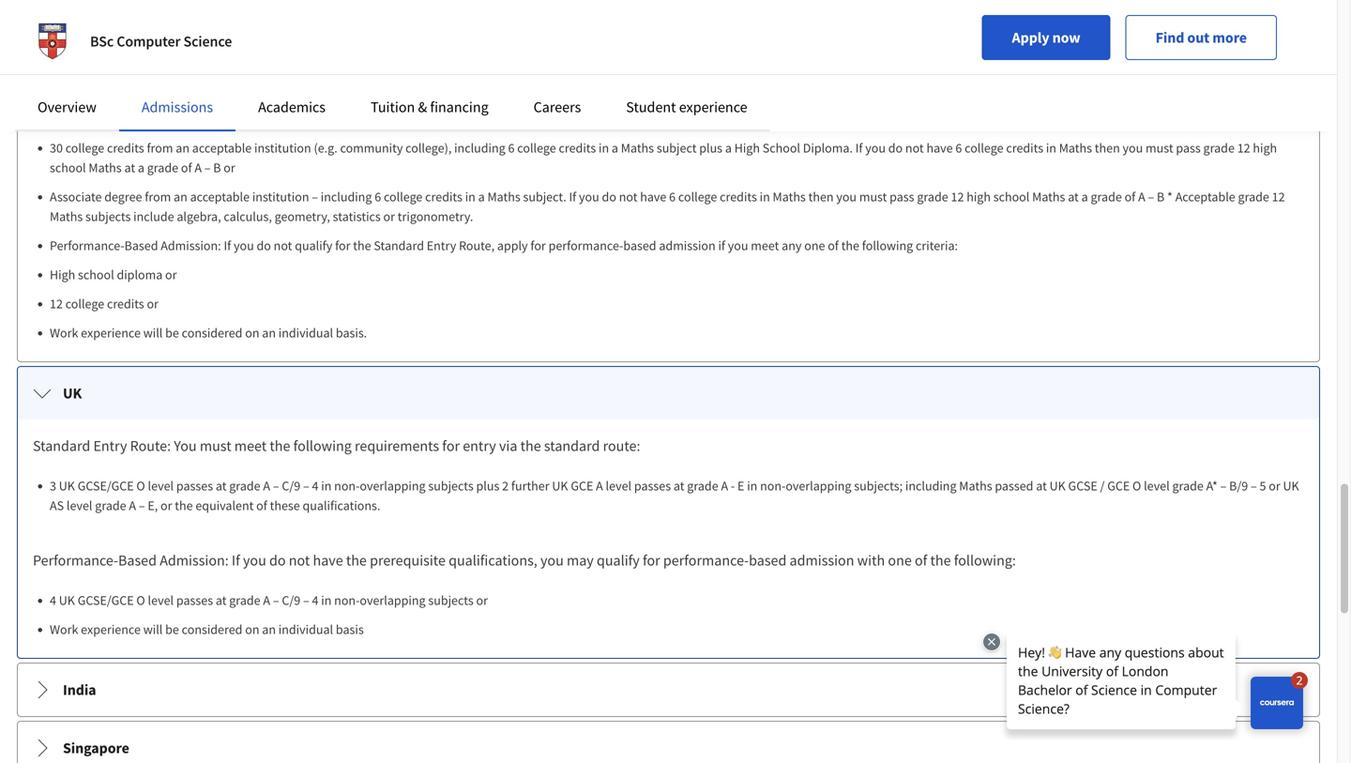 Task type: locate. For each thing, give the bounding box(es) containing it.
c/9 down the standard entry route: you must meet the following requirements for entry via the standard route: on the left bottom of the page
[[282, 477, 301, 494]]

subjects up the is
[[679, 91, 724, 107]]

admissions link
[[142, 98, 213, 116]]

pass inside advanced placement (ap) examinations of the american college board, provided at least two full, non-overlapping, subjects are passed at grades 3, 4 or 5 (with the exception of studio art). microeconomics and macroeconomics, which individually must be passed at grade 3,4 or 5, are valued as half a full subject each. if one of these ap examinations is not passed in calculus or statistics, you must pass grade 12 high school maths* at a grade of a – b or
[[968, 110, 993, 127]]

grade down studio
[[996, 110, 1027, 127]]

level up work experience will be considered on an individual basis
[[148, 592, 174, 609]]

2 vertical spatial standard
[[33, 437, 90, 455]]

will
[[143, 324, 163, 341], [143, 621, 163, 638]]

1 horizontal spatial high
[[735, 139, 760, 156]]

based down e,
[[118, 551, 157, 570]]

a up algebra,
[[195, 159, 202, 176]]

2 horizontal spatial pass
[[1177, 139, 1201, 156]]

c/9 up work experience will be considered on an individual basis
[[282, 592, 301, 609]]

high
[[735, 139, 760, 156], [50, 266, 75, 283]]

performance- for apply
[[549, 237, 624, 254]]

non-
[[582, 91, 607, 107], [334, 477, 360, 494], [760, 477, 786, 494], [334, 592, 360, 609]]

computer
[[117, 32, 181, 51]]

must inside "associate degree from an acceptable institution – including 6 college credits in a maths subject. if you do not have 6 college credits in maths then you must pass grade 12 high school maths at a grade of a – b * acceptable grade 12 maths subjects include algebra, calculus, geometry, statistics or trigonometry."
[[860, 188, 888, 205]]

associate degree from an acceptable institution – including 6 college credits in a maths subject. if you do not have 6 college credits in maths then you must pass grade 12 high school maths at a grade of a – b * acceptable grade 12 maths subjects include algebra, calculus, geometry, statistics or trigonometry. list item
[[50, 187, 1305, 226]]

art).
[[1046, 91, 1070, 107]]

e,
[[148, 497, 158, 514]]

route: for meet
[[130, 437, 171, 455]]

subjects inside 3 uk gcse/gce o level passes at grade a – c/9 – 4 in non-overlapping subjects plus 2 further uk gce a level passes at grade a - e in non-overlapping subjects; including maths passed at uk gcse / gce o level grade a* – b/9 – 5 or uk as level grade a – e, or the equivalent of these qualifications.
[[428, 477, 474, 494]]

c/9
[[282, 477, 301, 494], [282, 592, 301, 609]]

for right apply
[[531, 237, 546, 254]]

institution inside 30 college credits from an acceptable institution (e.g. community college), including 6 college credits in a maths subject plus a high school diploma. if you do not have 6 college credits in maths then you must pass grade 12 high school maths at a grade of a – b or
[[254, 139, 311, 156]]

a down 'macroeconomics,'
[[1222, 110, 1229, 127]]

0 vertical spatial requirements
[[405, 50, 490, 69]]

have down exception
[[927, 139, 953, 156]]

2 route: from the top
[[130, 437, 171, 455]]

a left e,
[[129, 497, 136, 514]]

if inside performance-based admission: if you do not qualify for the standard entry route, apply for performance-based admission if you meet any one of the following criteria: list item
[[224, 237, 231, 254]]

2 vertical spatial following
[[293, 437, 352, 455]]

subject inside advanced placement (ap) examinations of the american college board, provided at least two full, non-overlapping, subjects are passed at grades 3, 4 or 5 (with the exception of studio art). microeconomics and macroeconomics, which individually must be passed at grade 3,4 or 5, are valued as half a full subject each. if one of these ap examinations is not passed in calculus or statistics, you must pass grade 12 high school maths* at a grade of a – b or
[[461, 110, 501, 127]]

overlapping down prerequisite
[[360, 592, 426, 609]]

high
[[1045, 110, 1069, 127], [1254, 139, 1278, 156], [967, 188, 991, 205]]

gcse
[[1069, 477, 1098, 494]]

3 uk gcse/gce o level passes at grade a – c/9 – 4 in non-overlapping subjects plus 2 further uk gce a level passes at grade a - e in non-overlapping subjects; including maths passed at uk gcse / gce o level grade a* – b/9 – 5 or uk as level grade a – e, or the equivalent of these qualifications.
[[50, 477, 1300, 514]]

level inside list
[[148, 592, 174, 609]]

list containing advanced placement (ap) examinations of the american college board, provided at least two full, non-overlapping, subjects are passed at grades 3, 4 or 5 (with the exception of studio art). microeconomics and macroeconomics, which individually must be passed at grade 3,4 or 5, are valued as half a full subject each. if one of these ap examinations is not passed in calculus or statistics, you must pass grade 12 high school maths* at a grade of a – b or
[[40, 89, 1305, 343]]

0 vertical spatial c/9
[[282, 477, 301, 494]]

1 vertical spatial gcse/gce
[[78, 592, 134, 609]]

2 considered from the top
[[182, 621, 243, 638]]

0 vertical spatial high
[[735, 139, 760, 156]]

admission: for have
[[160, 551, 229, 570]]

do right subject.
[[602, 188, 617, 205]]

1 vertical spatial including
[[321, 188, 372, 205]]

these inside 3 uk gcse/gce o level passes at grade a – c/9 – 4 in non-overlapping subjects plus 2 further uk gce a level passes at grade a - e in non-overlapping subjects; including maths passed at uk gcse / gce o level grade a* – b/9 – 5 or uk as level grade a – e, or the equivalent of these qualifications.
[[270, 497, 300, 514]]

do
[[889, 139, 903, 156], [602, 188, 617, 205], [257, 237, 271, 254], [269, 551, 286, 570]]

high up 12 college credits or at left top
[[50, 266, 75, 283]]

plus inside 3 uk gcse/gce o level passes at grade a – c/9 – 4 in non-overlapping subjects plus 2 further uk gce a level passes at grade a - e in non-overlapping subjects; including maths passed at uk gcse / gce o level grade a* – b/9 – 5 or uk as level grade a – e, or the equivalent of these qualifications.
[[476, 477, 500, 494]]

1 horizontal spatial qualify
[[597, 551, 640, 570]]

gce right the further
[[571, 477, 594, 494]]

2 horizontal spatial high
[[1254, 139, 1278, 156]]

including
[[454, 139, 506, 156], [321, 188, 372, 205], [906, 477, 957, 494]]

subject down examinations
[[657, 139, 697, 156]]

subjects inside advanced placement (ap) examinations of the american college board, provided at least two full, non-overlapping, subjects are passed at grades 3, 4 or 5 (with the exception of studio art). microeconomics and macroeconomics, which individually must be passed at grade 3,4 or 5, are valued as half a full subject each. if one of these ap examinations is not passed in calculus or statistics, you must pass grade 12 high school maths* at a grade of a – b or
[[679, 91, 724, 107]]

1 vertical spatial considered
[[182, 621, 243, 638]]

2 c/9 from the top
[[282, 592, 301, 609]]

be inside advanced placement (ap) examinations of the american college board, provided at least two full, non-overlapping, subjects are passed at grades 3, 4 or 5 (with the exception of studio art). microeconomics and macroeconomics, which individually must be passed at grade 3,4 or 5, are valued as half a full subject each. if one of these ap examinations is not passed in calculus or statistics, you must pass grade 12 high school maths* at a grade of a – b or
[[183, 110, 196, 127]]

science
[[184, 32, 232, 51]]

0 vertical spatial list
[[40, 89, 1305, 343]]

2 vertical spatial pass
[[890, 188, 915, 205]]

1 horizontal spatial meet
[[751, 237, 780, 254]]

1 horizontal spatial these
[[582, 110, 613, 127]]

a up work experience will be considered on an individual basis
[[263, 592, 270, 609]]

of down the full,
[[569, 110, 580, 127]]

school
[[1072, 110, 1108, 127], [50, 159, 86, 176], [994, 188, 1030, 205], [78, 266, 114, 283]]

0 horizontal spatial plus
[[476, 477, 500, 494]]

one inside advanced placement (ap) examinations of the american college board, provided at least two full, non-overlapping, subjects are passed at grades 3, 4 or 5 (with the exception of studio art). microeconomics and macroeconomics, which individually must be passed at grade 3,4 or 5, are valued as half a full subject each. if one of these ap examinations is not passed in calculus or statistics, you must pass grade 12 high school maths* at a grade of a – b or
[[545, 110, 566, 127]]

1 vertical spatial standard
[[374, 237, 424, 254]]

1 you from the top
[[174, 50, 197, 69]]

1 vertical spatial entry
[[427, 237, 457, 254]]

1 horizontal spatial admission
[[790, 551, 855, 570]]

2 vertical spatial be
[[165, 621, 179, 638]]

qualify
[[295, 237, 333, 254], [597, 551, 640, 570]]

college up trigonometry.
[[384, 188, 423, 205]]

overlapping up qualifications.
[[360, 477, 426, 494]]

– inside advanced placement (ap) examinations of the american college board, provided at least two full, non-overlapping, subjects are passed at grades 3, 4 or 5 (with the exception of studio art). microeconomics and macroeconomics, which individually must be passed at grade 3,4 or 5, are valued as half a full subject each. if one of these ap examinations is not passed in calculus or statistics, you must pass grade 12 high school maths* at a grade of a – b or
[[1231, 110, 1238, 127]]

for down the statistics
[[335, 237, 351, 254]]

0 horizontal spatial including
[[321, 188, 372, 205]]

0 horizontal spatial are
[[333, 110, 351, 127]]

or right e,
[[161, 497, 172, 514]]

1 list from the top
[[40, 89, 1305, 343]]

a inside advanced placement (ap) examinations of the american college board, provided at least two full, non-overlapping, subjects are passed at grades 3, 4 or 5 (with the exception of studio art). microeconomics and macroeconomics, which individually must be passed at grade 3,4 or 5, are valued as half a full subject each. if one of these ap examinations is not passed in calculus or statistics, you must pass grade 12 high school maths* at a grade of a – b or
[[1222, 110, 1229, 127]]

will inside work experience will be considered on an individual basis. list item
[[143, 324, 163, 341]]

1 work from the top
[[50, 324, 78, 341]]

passes for 3 uk gcse/gce o level passes at grade a – c/9 – 4 in non-overlapping subjects plus 2 further uk gce a level passes at grade a - e in non-overlapping subjects; including maths passed at uk gcse / gce o level grade a* – b/9 – 5 or uk as level grade a – e, or the equivalent of these qualifications.
[[176, 477, 213, 494]]

30 college credits from an acceptable institution (e.g. community college), including 6 college credits in a maths subject plus a high school diploma. if you do not have 6 college credits in maths then you must pass grade 12 high school maths at a grade of a – b or
[[50, 139, 1278, 176]]

1 vertical spatial high
[[1254, 139, 1278, 156]]

may
[[567, 551, 594, 570]]

1 vertical spatial based
[[118, 551, 157, 570]]

singapore
[[63, 739, 129, 758]]

you down calculus, at left top
[[234, 237, 254, 254]]

non- for are
[[582, 91, 607, 107]]

placement
[[106, 91, 165, 107]]

work experience will be considered on an individual basis. list item
[[50, 323, 1305, 343]]

subjects down qualifications,
[[428, 592, 474, 609]]

work for work experience will be considered on an individual basis
[[50, 621, 78, 638]]

1 horizontal spatial plus
[[700, 139, 723, 156]]

1 vertical spatial 5
[[1260, 477, 1267, 494]]

performance- for qualify
[[664, 551, 749, 570]]

pass down and
[[1177, 139, 1201, 156]]

high inside "associate degree from an acceptable institution – including 6 college credits in a maths subject. if you do not have 6 college credits in maths then you must pass grade 12 high school maths at a grade of a – b * acceptable grade 12 maths subjects include algebra, calculus, geometry, statistics or trigonometry."
[[967, 188, 991, 205]]

do down statistics,
[[889, 139, 903, 156]]

0 horizontal spatial gce
[[571, 477, 594, 494]]

if inside 30 college credits from an acceptable institution (e.g. community college), including 6 college credits in a maths subject plus a high school diploma. if you do not have 6 college credits in maths then you must pass grade 12 high school maths at a grade of a – b or
[[856, 139, 863, 156]]

do inside "associate degree from an acceptable institution – including 6 college credits in a maths subject. if you do not have 6 college credits in maths then you must pass grade 12 high school maths at a grade of a – b * acceptable grade 12 maths subjects include algebra, calculus, geometry, statistics or trigonometry."
[[602, 188, 617, 205]]

0 horizontal spatial based
[[624, 237, 657, 254]]

1 vertical spatial performance-
[[664, 551, 749, 570]]

passes for 4 uk gcse/gce o level passes at grade a – c/9 – 4 in non-overlapping subjects or
[[176, 592, 213, 609]]

1 will from the top
[[143, 324, 163, 341]]

1 vertical spatial have
[[640, 188, 667, 205]]

0 vertical spatial work
[[50, 324, 78, 341]]

e
[[738, 477, 745, 494]]

pass down exception
[[968, 110, 993, 127]]

and
[[1165, 91, 1186, 107]]

1 vertical spatial acceptable
[[190, 188, 250, 205]]

1 horizontal spatial have
[[640, 188, 667, 205]]

6
[[508, 139, 515, 156], [956, 139, 963, 156], [375, 188, 381, 205], [669, 188, 676, 205]]

performance- for performance-based admission: if you do not qualify for the standard entry route, apply for performance-based admission if you meet any one of the following criteria:
[[50, 237, 125, 254]]

1 on from the top
[[245, 324, 260, 341]]

pass down statistics,
[[890, 188, 915, 205]]

2 will from the top
[[143, 621, 163, 638]]

1 horizontal spatial pass
[[968, 110, 993, 127]]

of down satisfy on the top left of page
[[269, 91, 280, 107]]

1 vertical spatial b
[[213, 159, 221, 176]]

individual left basis
[[279, 621, 333, 638]]

then down maths*
[[1095, 139, 1121, 156]]

2 vertical spatial high
[[967, 188, 991, 205]]

a
[[431, 110, 438, 127], [1165, 110, 1172, 127], [612, 139, 619, 156], [726, 139, 732, 156], [138, 159, 144, 176], [478, 188, 485, 205], [1082, 188, 1089, 205]]

or down diploma
[[147, 295, 159, 312]]

standard for satisfy
[[33, 50, 90, 69]]

based
[[125, 237, 158, 254], [118, 551, 157, 570]]

0 vertical spatial these
[[582, 110, 613, 127]]

c/9 inside 3 uk gcse/gce o level passes at grade a – c/9 – 4 in non-overlapping subjects plus 2 further uk gce a level passes at grade a - e in non-overlapping subjects; including maths passed at uk gcse / gce o level grade a* – b/9 – 5 or uk as level grade a – e, or the equivalent of these qualifications.
[[282, 477, 301, 494]]

0 vertical spatial meet
[[751, 237, 780, 254]]

0 horizontal spatial subject
[[461, 110, 501, 127]]

2 on from the top
[[245, 621, 260, 638]]

subject inside 30 college credits from an acceptable institution (e.g. community college), including 6 college credits in a maths subject plus a high school diploma. if you do not have 6 college credits in maths then you must pass grade 12 high school maths at a grade of a – b or
[[657, 139, 697, 156]]

o for 3 uk gcse/gce o level passes at grade a – c/9 – 4 in non-overlapping subjects plus 2 further uk gce a level passes at grade a - e in non-overlapping subjects; including maths passed at uk gcse / gce o level grade a* – b/9 – 5 or uk as level grade a – e, or the equivalent of these qualifications.
[[137, 477, 145, 494]]

2 work from the top
[[50, 621, 78, 638]]

for
[[493, 50, 510, 69], [335, 237, 351, 254], [531, 237, 546, 254], [442, 437, 460, 455], [643, 551, 661, 570]]

0 vertical spatial performance-
[[50, 237, 125, 254]]

valued
[[354, 110, 390, 127]]

b inside 30 college credits from an acceptable institution (e.g. community college), including 6 college credits in a maths subject plus a high school diploma. if you do not have 6 college credits in maths then you must pass grade 12 high school maths at a grade of a – b or
[[213, 159, 221, 176]]

bsc
[[90, 32, 114, 51]]

one down two
[[545, 110, 566, 127]]

these
[[582, 110, 613, 127], [270, 497, 300, 514]]

microeconomics
[[1072, 91, 1162, 107]]

trigonometry.
[[398, 208, 474, 225]]

0 horizontal spatial then
[[809, 188, 834, 205]]

careers link
[[534, 98, 581, 116]]

0 vertical spatial subject
[[461, 110, 501, 127]]

following left criteria:
[[863, 237, 914, 254]]

2 individual from the top
[[279, 621, 333, 638]]

0 vertical spatial based
[[125, 237, 158, 254]]

of up algebra,
[[181, 159, 192, 176]]

overlapping left subjects;
[[786, 477, 852, 494]]

c/9 for plus
[[282, 477, 301, 494]]

overlapping for plus
[[360, 477, 426, 494]]

not down statistics,
[[906, 139, 924, 156]]

c/9 inside 4 uk gcse/gce o level passes at grade a – c/9 – 4 in non-overlapping subjects or list item
[[282, 592, 301, 609]]

studio
[[1008, 91, 1044, 107]]

1 vertical spatial subject
[[657, 139, 697, 156]]

maths
[[621, 139, 654, 156], [1060, 139, 1093, 156], [89, 159, 122, 176], [488, 188, 521, 205], [773, 188, 806, 205], [1033, 188, 1066, 205], [50, 208, 83, 225], [960, 477, 993, 494]]

overlapping
[[360, 477, 426, 494], [786, 477, 852, 494], [360, 592, 426, 609]]

1 horizontal spatial 5
[[1260, 477, 1267, 494]]

0 vertical spatial you
[[174, 50, 197, 69]]

1 vertical spatial admission
[[790, 551, 855, 570]]

passed inside 3 uk gcse/gce o level passes at grade a – c/9 – 4 in non-overlapping subjects plus 2 further uk gce a level passes at grade a - e in non-overlapping subjects; including maths passed at uk gcse / gce o level grade a* – b/9 – 5 or uk as level grade a – e, or the equivalent of these qualifications.
[[995, 477, 1034, 494]]

following inside list item
[[863, 237, 914, 254]]

or
[[863, 91, 875, 107], [307, 110, 318, 127], [845, 110, 857, 127], [1251, 110, 1262, 127], [224, 159, 235, 176], [384, 208, 395, 225], [165, 266, 177, 283], [147, 295, 159, 312], [1270, 477, 1281, 494], [161, 497, 172, 514], [476, 592, 488, 609]]

1 vertical spatial pass
[[1177, 139, 1201, 156]]

o inside list
[[137, 592, 145, 609]]

overlapping,
[[607, 91, 676, 107]]

uk
[[63, 384, 82, 403], [59, 477, 75, 494], [552, 477, 568, 494], [1050, 477, 1066, 494], [1284, 477, 1300, 494], [59, 592, 75, 609]]

community
[[340, 139, 403, 156]]

uk inside list
[[59, 592, 75, 609]]

o up work experience will be considered on an individual basis
[[137, 592, 145, 609]]

of down 'macroeconomics,'
[[1208, 110, 1219, 127]]

1 horizontal spatial gce
[[1108, 477, 1131, 494]]

must inside 30 college credits from an acceptable institution (e.g. community college), including 6 college credits in a maths subject plus a high school diploma. if you do not have 6 college credits in maths then you must pass grade 12 high school maths at a grade of a – b or
[[1146, 139, 1174, 156]]

admission: inside list item
[[161, 237, 221, 254]]

or inside "associate degree from an acceptable institution – including 6 college credits in a maths subject. if you do not have 6 college credits in maths then you must pass grade 12 high school maths at a grade of a – b * acceptable grade 12 maths subjects include algebra, calculus, geometry, statistics or trigonometry."
[[384, 208, 395, 225]]

1 route: from the top
[[130, 50, 171, 69]]

credits up trigonometry.
[[425, 188, 463, 205]]

2 gcse/gce from the top
[[78, 592, 134, 609]]

1 horizontal spatial high
[[1045, 110, 1069, 127]]

2 horizontal spatial including
[[906, 477, 957, 494]]

one
[[278, 50, 301, 69], [545, 110, 566, 127], [805, 237, 826, 254], [888, 551, 912, 570]]

one inside list item
[[805, 237, 826, 254]]

if right diploma.
[[856, 139, 863, 156]]

performance-based admission: if you do not have the prerequisite qualifications, you may qualify for performance-based admission with one of the following:
[[33, 551, 1017, 570]]

out
[[1188, 28, 1210, 47]]

credits down individually
[[107, 139, 144, 156]]

route: for satisfy
[[130, 50, 171, 69]]

non- up qualifications.
[[334, 477, 360, 494]]

0 vertical spatial admission:
[[161, 237, 221, 254]]

standard down trigonometry.
[[374, 237, 424, 254]]

1 vertical spatial then
[[809, 188, 834, 205]]

admission: for qualify
[[161, 237, 221, 254]]

admission:
[[161, 237, 221, 254], [160, 551, 229, 570]]

work inside work experience will be considered on an individual basis. list item
[[50, 324, 78, 341]]

not up 4 uk gcse/gce o level passes at grade a – c/9 – 4 in non-overlapping subjects or
[[289, 551, 310, 570]]

0 vertical spatial gcse/gce
[[78, 477, 134, 494]]

following up college
[[344, 50, 402, 69]]

2 vertical spatial b
[[1158, 188, 1165, 205]]

any
[[782, 237, 802, 254]]

1 horizontal spatial based
[[749, 551, 787, 570]]

2 vertical spatial entry
[[93, 437, 127, 455]]

1 horizontal spatial then
[[1095, 139, 1121, 156]]

30 college credits from an acceptable institution (e.g. community college), including 6 college credits in a maths subject plus a high school diploma. if you do not have 6 college credits in maths then you must pass grade 12 high school maths at a grade of a – b or list item
[[50, 138, 1305, 177]]

non- up basis
[[334, 592, 360, 609]]

subjects for are
[[679, 91, 724, 107]]

b/9
[[1230, 477, 1249, 494]]

subjects for or
[[428, 592, 474, 609]]

maths*
[[1111, 110, 1149, 127]]

0 horizontal spatial high
[[50, 266, 75, 283]]

plus inside 30 college credits from an acceptable institution (e.g. community college), including 6 college credits in a maths subject plus a high school diploma. if you do not have 6 college credits in maths then you must pass grade 12 high school maths at a grade of a – b or
[[700, 139, 723, 156]]

non- inside advanced placement (ap) examinations of the american college board, provided at least two full, non-overlapping, subjects are passed at grades 3, 4 or 5 (with the exception of studio art). microeconomics and macroeconomics, which individually must be passed at grade 3,4 or 5, are valued as half a full subject each. if one of these ap examinations is not passed in calculus or statistics, you must pass grade 12 high school maths* at a grade of a – b or
[[582, 91, 607, 107]]

0 vertical spatial institution
[[254, 139, 311, 156]]

1 individual from the top
[[279, 324, 333, 341]]

5
[[877, 91, 884, 107], [1260, 477, 1267, 494]]

1 horizontal spatial including
[[454, 139, 506, 156]]

1 vertical spatial standard
[[544, 437, 600, 455]]

or right the statistics
[[384, 208, 395, 225]]

0 vertical spatial route:
[[130, 50, 171, 69]]

advanced
[[50, 91, 103, 107]]

you for meet
[[174, 437, 197, 455]]

list containing 4 uk gcse/gce o level passes at grade a – c/9 – 4 in non-overlapping subjects or
[[40, 590, 1305, 639]]

2 list from the top
[[40, 590, 1305, 639]]

of right equivalent at the left of page
[[256, 497, 267, 514]]

if inside advanced placement (ap) examinations of the american college board, provided at least two full, non-overlapping, subjects are passed at grades 3, 4 or 5 (with the exception of studio art). microeconomics and macroeconomics, which individually must be passed at grade 3,4 or 5, are valued as half a full subject each. if one of these ap examinations is not passed in calculus or statistics, you must pass grade 12 high school maths* at a grade of a – b or
[[536, 110, 543, 127]]

credits
[[107, 139, 144, 156], [559, 139, 596, 156], [1007, 139, 1044, 156], [425, 188, 463, 205], [720, 188, 757, 205], [107, 295, 144, 312]]

1 vertical spatial performance-
[[33, 551, 118, 570]]

college right 30 at left top
[[65, 139, 104, 156]]

do down calculus, at left top
[[257, 237, 271, 254]]

meet
[[751, 237, 780, 254], [235, 437, 267, 455]]

4
[[854, 91, 860, 107], [312, 477, 319, 494], [50, 592, 56, 609], [312, 592, 319, 609]]

1 vertical spatial you
[[174, 437, 197, 455]]

gcse/gce inside 4 uk gcse/gce o level passes at grade a – c/9 – 4 in non-overlapping subjects or list item
[[78, 592, 134, 609]]

individual for basis
[[279, 621, 333, 638]]

considered for basis
[[182, 621, 243, 638]]

not down 30 college credits from an acceptable institution (e.g. community college), including 6 college credits in a maths subject plus a high school diploma. if you do not have 6 college credits in maths then you must pass grade 12 high school maths at a grade of a – b or on the top of page
[[619, 188, 638, 205]]

1 vertical spatial on
[[245, 621, 260, 638]]

12 college credits or list item
[[50, 294, 1305, 314]]

if right subject.
[[569, 188, 577, 205]]

0 horizontal spatial meet
[[235, 437, 267, 455]]

acceptable inside "associate degree from an acceptable institution – including 6 college credits in a maths subject. if you do not have 6 college credits in maths then you must pass grade 12 high school maths at a grade of a – b * acceptable grade 12 maths subjects include algebra, calculus, geometry, statistics or trigonometry."
[[190, 188, 250, 205]]

grade up work experience will be considered on an individual basis
[[229, 592, 261, 609]]

then down diploma.
[[809, 188, 834, 205]]

1 gcse/gce from the top
[[78, 477, 134, 494]]

5,
[[321, 110, 331, 127]]

grade
[[254, 110, 285, 127], [996, 110, 1027, 127], [1174, 110, 1205, 127], [1204, 139, 1235, 156], [147, 159, 178, 176], [918, 188, 949, 205], [1091, 188, 1123, 205], [1239, 188, 1270, 205], [229, 477, 261, 494], [687, 477, 719, 494], [1173, 477, 1204, 494], [95, 497, 126, 514], [229, 592, 261, 609]]

0 vertical spatial acceptable
[[192, 139, 252, 156]]

admission inside list item
[[659, 237, 716, 254]]

acceptable
[[192, 139, 252, 156], [190, 188, 250, 205]]

1 vertical spatial experience
[[81, 324, 141, 341]]

passes inside list
[[176, 592, 213, 609]]

level
[[148, 477, 174, 494], [606, 477, 632, 494], [1144, 477, 1170, 494], [67, 497, 92, 514], [148, 592, 174, 609]]

or inside 4 uk gcse/gce o level passes at grade a – c/9 – 4 in non-overlapping subjects or list item
[[476, 592, 488, 609]]

1 vertical spatial be
[[165, 324, 179, 341]]

include
[[133, 208, 174, 225]]

passes
[[176, 477, 213, 494], [635, 477, 671, 494], [176, 592, 213, 609]]

not down the geometry,
[[274, 237, 292, 254]]

3 uk gcse/gce o level passes at grade a – c/9 – 4 in non-overlapping subjects plus 2 further uk gce a level passes at grade a - e in non-overlapping subjects; including maths passed at uk gcse / gce o level grade a* – b/9 – 5 or uk as level grade a – e, or the equivalent of these qualifications. list item
[[50, 476, 1305, 515]]

0 vertical spatial 5
[[877, 91, 884, 107]]

3,4
[[288, 110, 304, 127]]

a left -
[[721, 477, 729, 494]]

individual left basis.
[[279, 324, 333, 341]]

at inside 30 college credits from an acceptable institution (e.g. community college), including 6 college credits in a maths subject plus a high school diploma. if you do not have 6 college credits in maths then you must pass grade 12 high school maths at a grade of a – b or
[[124, 159, 135, 176]]

2 horizontal spatial have
[[927, 139, 953, 156]]

college down each.
[[518, 139, 556, 156]]

list
[[40, 89, 1305, 343], [40, 590, 1305, 639]]

0 vertical spatial have
[[927, 139, 953, 156]]

or inside 12 college credits or list item
[[147, 295, 159, 312]]

–
[[1231, 110, 1238, 127], [204, 159, 211, 176], [312, 188, 318, 205], [1149, 188, 1155, 205], [273, 477, 279, 494], [303, 477, 310, 494], [1221, 477, 1227, 494], [1251, 477, 1258, 494], [139, 497, 145, 514], [273, 592, 279, 609], [303, 592, 310, 609]]

based for performance-based admission: if you do not have the prerequisite qualifications, you may qualify for performance-based admission with one of the following:
[[118, 551, 157, 570]]

the
[[320, 50, 341, 69], [283, 91, 301, 107], [917, 91, 935, 107], [353, 237, 371, 254], [842, 237, 860, 254], [270, 437, 290, 455], [521, 437, 541, 455], [175, 497, 193, 514], [346, 551, 367, 570], [931, 551, 952, 570]]

for left entry
[[442, 437, 460, 455]]

non- for plus
[[334, 477, 360, 494]]

0 horizontal spatial admission
[[659, 237, 716, 254]]

a up route,
[[478, 188, 485, 205]]

at inside "associate degree from an acceptable institution – including 6 college credits in a maths subject. if you do not have 6 college credits in maths then you must pass grade 12 high school maths at a grade of a – b * acceptable grade 12 maths subjects include algebra, calculus, geometry, statistics or trigonometry."
[[1069, 188, 1079, 205]]

(ap)
[[167, 91, 190, 107]]

must up equivalent at the left of page
[[200, 437, 232, 455]]

performance- inside list item
[[549, 237, 624, 254]]

find out more
[[1156, 28, 1248, 47]]

high school diploma or list item
[[50, 265, 1305, 284]]

performance- down subject.
[[549, 237, 624, 254]]

performance- up 4 uk gcse/gce o level passes at grade a – c/9 – 4 in non-overlapping subjects or list item on the bottom of page
[[664, 551, 749, 570]]

from up include
[[145, 188, 171, 205]]

12 down studio
[[1029, 110, 1043, 127]]

performance-
[[549, 237, 624, 254], [664, 551, 749, 570]]

based up diploma
[[125, 237, 158, 254]]

following
[[344, 50, 402, 69], [863, 237, 914, 254], [293, 437, 352, 455]]

performance- inside list item
[[50, 237, 125, 254]]

individual for basis.
[[279, 324, 333, 341]]

1 vertical spatial meet
[[235, 437, 267, 455]]

then inside "associate degree from an acceptable institution – including 6 college credits in a maths subject. if you do not have 6 college credits in maths then you must pass grade 12 high school maths at a grade of a – b * acceptable grade 12 maths subjects include algebra, calculus, geometry, statistics or trigonometry."
[[809, 188, 834, 205]]

entry for the
[[93, 50, 127, 69]]

1 vertical spatial list
[[40, 590, 1305, 639]]

acceptable down examinations
[[192, 139, 252, 156]]

have inside "associate degree from an acceptable institution – including 6 college credits in a maths subject. if you do not have 6 college credits in maths then you must pass grade 12 high school maths at a grade of a – b * acceptable grade 12 maths subjects include algebra, calculus, geometry, statistics or trigonometry."
[[640, 188, 667, 205]]

0 vertical spatial performance-
[[549, 237, 624, 254]]

1 c/9 from the top
[[282, 477, 301, 494]]

qualify right may
[[597, 551, 640, 570]]

student experience
[[626, 98, 748, 116]]

gcse/gce for 3
[[78, 477, 134, 494]]

requirements up qualifications.
[[355, 437, 439, 455]]

an inside "associate degree from an acceptable institution – including 6 college credits in a maths subject. if you do not have 6 college credits in maths then you must pass grade 12 high school maths at a grade of a – b * acceptable grade 12 maths subjects include algebra, calculus, geometry, statistics or trigonometry."
[[174, 188, 188, 205]]

0 vertical spatial plus
[[700, 139, 723, 156]]

passed
[[747, 91, 786, 107], [199, 110, 238, 127], [742, 110, 780, 127], [995, 477, 1034, 494]]

standard
[[33, 50, 90, 69], [374, 237, 424, 254], [33, 437, 90, 455]]

2 you from the top
[[174, 437, 197, 455]]

entry
[[463, 437, 496, 455]]

meet up equivalent at the left of page
[[235, 437, 267, 455]]

you
[[174, 50, 197, 69], [174, 437, 197, 455]]

india
[[63, 681, 96, 699]]

0 vertical spatial pass
[[968, 110, 993, 127]]

admission for if
[[659, 237, 716, 254]]

you for satisfy
[[174, 50, 197, 69]]

will inside work experience will be considered on an individual basis list item
[[143, 621, 163, 638]]

b inside advanced placement (ap) examinations of the american college board, provided at least two full, non-overlapping, subjects are passed at grades 3, 4 or 5 (with the exception of studio art). microeconomics and macroeconomics, which individually must be passed at grade 3,4 or 5, are valued as half a full subject each. if one of these ap examinations is not passed in calculus or statistics, you must pass grade 12 high school maths* at a grade of a – b or
[[1240, 110, 1248, 127]]

acceptable up algebra,
[[190, 188, 250, 205]]

an down admissions link
[[176, 139, 190, 156]]

admission for with
[[790, 551, 855, 570]]

subjects down entry
[[428, 477, 474, 494]]

entry
[[93, 50, 127, 69], [427, 237, 457, 254], [93, 437, 127, 455]]

grade left e,
[[95, 497, 126, 514]]

meet left any
[[751, 237, 780, 254]]

1 horizontal spatial performance-
[[664, 551, 749, 570]]

1 vertical spatial c/9
[[282, 592, 301, 609]]

of left *
[[1125, 188, 1136, 205]]

based inside list item
[[125, 237, 158, 254]]

at
[[492, 91, 503, 107], [788, 91, 799, 107], [240, 110, 251, 127], [1151, 110, 1162, 127], [124, 159, 135, 176], [1069, 188, 1079, 205], [216, 477, 227, 494], [674, 477, 685, 494], [1037, 477, 1048, 494], [216, 592, 227, 609]]

tuition & financing link
[[371, 98, 489, 116]]

0 horizontal spatial performance-
[[549, 237, 624, 254]]

calculus,
[[224, 208, 272, 225]]

be
[[183, 110, 196, 127], [165, 324, 179, 341], [165, 621, 179, 638]]

non- right the full,
[[582, 91, 607, 107]]

0 vertical spatial then
[[1095, 139, 1121, 156]]

o for 4 uk gcse/gce o level passes at grade a – c/9 – 4 in non-overlapping subjects or
[[137, 592, 145, 609]]

based inside performance-based admission: if you do not qualify for the standard entry route, apply for performance-based admission if you meet any one of the following criteria: list item
[[624, 237, 657, 254]]

of inside 3 uk gcse/gce o level passes at grade a – c/9 – 4 in non-overlapping subjects plus 2 further uk gce a level passes at grade a - e in non-overlapping subjects; including maths passed at uk gcse / gce o level grade a* – b/9 – 5 or uk as level grade a – e, or the equivalent of these qualifications.
[[256, 497, 267, 514]]

1 vertical spatial route:
[[130, 437, 171, 455]]

4 inside 3 uk gcse/gce o level passes at grade a – c/9 – 4 in non-overlapping subjects plus 2 further uk gce a level passes at grade a - e in non-overlapping subjects; including maths passed at uk gcse / gce o level grade a* – b/9 – 5 or uk as level grade a – e, or the equivalent of these qualifications.
[[312, 477, 319, 494]]

2 vertical spatial experience
[[81, 621, 141, 638]]

1 vertical spatial high
[[50, 266, 75, 283]]

0 vertical spatial considered
[[182, 324, 243, 341]]

route: up placement
[[130, 50, 171, 69]]

1 vertical spatial based
[[749, 551, 787, 570]]

credits down high school diploma or
[[107, 295, 144, 312]]

2 gce from the left
[[1108, 477, 1131, 494]]

0 vertical spatial admission
[[659, 237, 716, 254]]

gcse/gce inside 3 uk gcse/gce o level passes at grade a – c/9 – 4 in non-overlapping subjects plus 2 further uk gce a level passes at grade a - e in non-overlapping subjects; including maths passed at uk gcse / gce o level grade a* – b/9 – 5 or uk as level grade a – e, or the equivalent of these qualifications.
[[78, 477, 134, 494]]

1 vertical spatial following
[[863, 237, 914, 254]]

1 vertical spatial individual
[[279, 621, 333, 638]]

in
[[783, 110, 793, 127], [599, 139, 609, 156], [1047, 139, 1057, 156], [465, 188, 476, 205], [760, 188, 771, 205], [321, 477, 332, 494], [747, 477, 758, 494], [321, 592, 332, 609]]

subjects
[[679, 91, 724, 107], [85, 208, 131, 225], [428, 477, 474, 494], [428, 592, 474, 609]]

you inside advanced placement (ap) examinations of the american college board, provided at least two full, non-overlapping, subjects are passed at grades 3, 4 or 5 (with the exception of studio art). microeconomics and macroeconomics, which individually must be passed at grade 3,4 or 5, are valued as half a full subject each. if one of these ap examinations is not passed in calculus or statistics, you must pass grade 12 high school maths* at a grade of a – b or
[[915, 110, 935, 127]]

via
[[499, 437, 518, 455]]

1 vertical spatial these
[[270, 497, 300, 514]]

b
[[1240, 110, 1248, 127], [213, 159, 221, 176], [1158, 188, 1165, 205]]

1 considered from the top
[[182, 324, 243, 341]]

standard entry route: you must meet the following requirements for entry via the standard route:
[[33, 437, 641, 455]]

college inside 12 college credits or list item
[[65, 295, 104, 312]]

1 vertical spatial institution
[[252, 188, 309, 205]]



Task type: describe. For each thing, give the bounding box(es) containing it.
of inside 30 college credits from an acceptable institution (e.g. community college), including 6 college credits in a maths subject plus a high school diploma. if you do not have 6 college credits in maths then you must pass grade 12 high school maths at a grade of a – b or
[[181, 159, 192, 176]]

provided
[[441, 91, 490, 107]]

route:
[[603, 437, 641, 455]]

non- for or
[[334, 592, 360, 609]]

advanced placement (ap) examinations of the american college board, provided at least two full, non-overlapping, subjects are passed at grades 3, 4 or 5 (with the exception of studio art). microeconomics and macroeconomics, which individually must be passed at grade 3,4 or 5, are valued as half a full subject each. if one of these ap examinations is not passed in calculus or statistics, you must pass grade 12 high school maths* at a grade of a – b or list item
[[50, 89, 1305, 129]]

you down maths*
[[1123, 139, 1144, 156]]

grade right acceptable
[[1239, 188, 1270, 205]]

6 down each.
[[508, 139, 515, 156]]

you up 4 uk gcse/gce o level passes at grade a – c/9 – 4 in non-overlapping subjects or
[[243, 551, 266, 570]]

grade down and
[[1174, 110, 1205, 127]]

macroeconomics,
[[1188, 91, 1285, 107]]

4 uk gcse/gce o level passes at grade a – c/9 – 4 in non-overlapping subjects or list item
[[50, 590, 1305, 610]]

– inside 30 college credits from an acceptable institution (e.g. community college), including 6 college credits in a maths subject plus a high school diploma. if you do not have 6 college credits in maths then you must pass grade 12 high school maths at a grade of a – b or
[[204, 159, 211, 176]]

gcse/gce for 4
[[78, 592, 134, 609]]

entry:
[[572, 50, 609, 69]]

degree
[[104, 188, 142, 205]]

not inside 30 college credits from an acceptable institution (e.g. community college), including 6 college credits in a maths subject plus a high school diploma. if you do not have 6 college credits in maths then you must pass grade 12 high school maths at a grade of a – b or
[[906, 139, 924, 156]]

or right 3,
[[863, 91, 875, 107]]

institution inside "associate degree from an acceptable institution – including 6 college credits in a maths subject. if you do not have 6 college credits in maths then you must pass grade 12 high school maths at a grade of a – b * acceptable grade 12 maths subjects include algebra, calculus, geometry, statistics or trigonometry."
[[252, 188, 309, 205]]

2
[[502, 477, 509, 494]]

of left studio
[[994, 91, 1005, 107]]

is
[[709, 110, 718, 127]]

examinations
[[632, 110, 707, 127]]

individually
[[85, 110, 150, 127]]

a down ap
[[612, 139, 619, 156]]

must left satisfy on the top left of page
[[200, 50, 232, 69]]

india button
[[18, 664, 1320, 716]]

experience for work experience will be considered on an individual basis
[[81, 621, 141, 638]]

4 uk gcse/gce o level passes at grade a – c/9 – 4 in non-overlapping subjects or
[[50, 592, 488, 609]]

must down exception
[[938, 110, 966, 127]]

-
[[731, 477, 735, 494]]

including inside "associate degree from an acceptable institution – including 6 college credits in a maths subject. if you do not have 6 college credits in maths then you must pass grade 12 high school maths at a grade of a – b * acceptable grade 12 maths subjects include algebra, calculus, geometry, statistics or trigonometry."
[[321, 188, 372, 205]]

an down 4 uk gcse/gce o level passes at grade a – c/9 – 4 in non-overlapping subjects or
[[262, 621, 276, 638]]

credits down 'careers' link
[[559, 139, 596, 156]]

full
[[441, 110, 458, 127]]

high inside 30 college credits from an acceptable institution (e.g. community college), including 6 college credits in a maths subject plus a high school diploma. if you do not have 6 college credits in maths then you must pass grade 12 high school maths at a grade of a – b or
[[735, 139, 760, 156]]

for up 4 uk gcse/gce o level passes at grade a – c/9 – 4 in non-overlapping subjects or list item on the bottom of page
[[643, 551, 661, 570]]

uk inside dropdown button
[[63, 384, 82, 403]]

college down 30 college credits from an acceptable institution (e.g. community college), including 6 college credits in a maths subject plus a high school diploma. if you do not have 6 college credits in maths then you must pass grade 12 high school maths at a grade of a – b or list item
[[679, 188, 718, 205]]

the inside 3 uk gcse/gce o level passes at grade a – c/9 – 4 in non-overlapping subjects plus 2 further uk gce a level passes at grade a - e in non-overlapping subjects; including maths passed at uk gcse / gce o level grade a* – b/9 – 5 or uk as level grade a – e, or the equivalent of these qualifications.
[[175, 497, 193, 514]]

of up the american
[[304, 50, 317, 69]]

acceptable inside 30 college credits from an acceptable institution (e.g. community college), including 6 college credits in a maths subject plus a high school diploma. if you do not have 6 college credits in maths then you must pass grade 12 high school maths at a grade of a – b or
[[192, 139, 252, 156]]

grade left 3,4
[[254, 110, 285, 127]]

standard entry route: you must satisfy one of the following requirements for standard entry:
[[33, 50, 609, 69]]

must down the (ap)
[[152, 110, 180, 127]]

school inside advanced placement (ap) examinations of the american college board, provided at least two full, non-overlapping, subjects are passed at grades 3, 4 or 5 (with the exception of studio art). microeconomics and macroeconomics, which individually must be passed at grade 3,4 or 5, are valued as half a full subject each. if one of these ap examinations is not passed in calculus or statistics, you must pass grade 12 high school maths* at a grade of a – b or
[[1072, 110, 1108, 127]]

apply
[[1013, 28, 1050, 47]]

examinations
[[193, 91, 267, 107]]

in inside advanced placement (ap) examinations of the american college board, provided at least two full, non-overlapping, subjects are passed at grades 3, 4 or 5 (with the exception of studio art). microeconomics and macroeconomics, which individually must be passed at grade 3,4 or 5, are valued as half a full subject each. if one of these ap examinations is not passed in calculus or statistics, you must pass grade 12 high school maths* at a grade of a – b or
[[783, 110, 793, 127]]

find
[[1156, 28, 1185, 47]]

credits up if
[[720, 188, 757, 205]]

or down 'macroeconomics,'
[[1251, 110, 1262, 127]]

an inside 30 college credits from an acceptable institution (e.g. community college), including 6 college credits in a maths subject plus a high school diploma. if you do not have 6 college credits in maths then you must pass grade 12 high school maths at a grade of a – b or
[[176, 139, 190, 156]]

high inside advanced placement (ap) examinations of the american college board, provided at least two full, non-overlapping, subjects are passed at grades 3, 4 or 5 (with the exception of studio art). microeconomics and macroeconomics, which individually must be passed at grade 3,4 or 5, are valued as half a full subject each. if one of these ap examinations is not passed in calculus or statistics, you must pass grade 12 high school maths* at a grade of a – b or
[[1045, 110, 1069, 127]]

exception
[[938, 91, 991, 107]]

qualifications.
[[303, 497, 381, 514]]

geometry,
[[275, 208, 330, 225]]

of right with
[[915, 551, 928, 570]]

singapore button
[[18, 722, 1320, 763]]

university of london logo image
[[30, 19, 75, 64]]

6 down exception
[[956, 139, 963, 156]]

bsc computer science
[[90, 32, 232, 51]]

grade up acceptable
[[1204, 139, 1235, 156]]

overlapping for or
[[360, 592, 426, 609]]

a up the degree
[[138, 159, 144, 176]]

or right b/9
[[1270, 477, 1281, 494]]

grade left a*
[[1173, 477, 1204, 494]]

6 up the statistics
[[375, 188, 381, 205]]

12 inside advanced placement (ap) examinations of the american college board, provided at least two full, non-overlapping, subjects are passed at grades 3, 4 or 5 (with the exception of studio art). microeconomics and macroeconomics, which individually must be passed at grade 3,4 or 5, are valued as half a full subject each. if one of these ap examinations is not passed in calculus or statistics, you must pass grade 12 high school maths* at a grade of a – b or
[[1029, 110, 1043, 127]]

of right any
[[828, 237, 839, 254]]

or left "5,"
[[307, 110, 318, 127]]

performance-based admission: if you do not qualify for the standard entry route, apply for performance-based admission if you meet any one of the following criteria: list item
[[50, 236, 1305, 255]]

apply now
[[1013, 28, 1081, 47]]

american
[[304, 91, 356, 107]]

standard inside list item
[[374, 237, 424, 254]]

full,
[[558, 91, 579, 107]]

4 inside advanced placement (ap) examinations of the american college board, provided at least two full, non-overlapping, subjects are passed at grades 3, 4 or 5 (with the exception of studio art). microeconomics and macroeconomics, which individually must be passed at grade 3,4 or 5, are valued as half a full subject each. if one of these ap examinations is not passed in calculus or statistics, you must pass grade 12 high school maths* at a grade of a – b or
[[854, 91, 860, 107]]

12 down high school diploma or
[[50, 295, 63, 312]]

c/9 for or
[[282, 592, 301, 609]]

college),
[[406, 139, 452, 156]]

have inside 30 college credits from an acceptable institution (e.g. community college), including 6 college credits in a maths subject plus a high school diploma. if you do not have 6 college credits in maths then you must pass grade 12 high school maths at a grade of a – b or
[[927, 139, 953, 156]]

0 vertical spatial standard
[[513, 50, 569, 69]]

you right if
[[728, 237, 749, 254]]

now
[[1053, 28, 1081, 47]]

1 vertical spatial qualify
[[597, 551, 640, 570]]

ap
[[615, 110, 630, 127]]

or inside 30 college credits from an acceptable institution (e.g. community college), including 6 college credits in a maths subject plus a high school diploma. if you do not have 6 college credits in maths then you must pass grade 12 high school maths at a grade of a – b or
[[224, 159, 235, 176]]

school inside "associate degree from an acceptable institution – including 6 college credits in a maths subject. if you do not have 6 college credits in maths then you must pass grade 12 high school maths at a grade of a – b * acceptable grade 12 maths subjects include algebra, calculus, geometry, statistics or trigonometry."
[[994, 188, 1030, 205]]

you down diploma.
[[837, 188, 857, 205]]

as
[[393, 110, 405, 127]]

considered for basis.
[[182, 324, 243, 341]]

1 vertical spatial requirements
[[355, 437, 439, 455]]

tuition
[[371, 98, 415, 116]]

subjects inside "associate degree from an acceptable institution – including 6 college credits in a maths subject. if you do not have 6 college credits in maths then you must pass grade 12 high school maths at a grade of a – b * acceptable grade 12 maths subjects include algebra, calculus, geometry, statistics or trigonometry."
[[85, 208, 131, 225]]

two
[[535, 91, 556, 107]]

further
[[512, 477, 550, 494]]

one right satisfy on the top left of page
[[278, 50, 301, 69]]

maths inside 3 uk gcse/gce o level passes at grade a – c/9 – 4 in non-overlapping subjects plus 2 further uk gce a level passes at grade a - e in non-overlapping subjects; including maths passed at uk gcse / gce o level grade a* – b/9 – 5 or uk as level grade a – e, or the equivalent of these qualifications.
[[960, 477, 993, 494]]

a left full
[[431, 110, 438, 127]]

grade left -
[[687, 477, 719, 494]]

least
[[506, 91, 532, 107]]

2 vertical spatial have
[[313, 551, 343, 570]]

6 down 30 college credits from an acceptable institution (e.g. community college), including 6 college credits in a maths subject plus a high school diploma. if you do not have 6 college credits in maths then you must pass grade 12 high school maths at a grade of a – b or list item
[[669, 188, 676, 205]]

student
[[626, 98, 676, 116]]

level up e,
[[148, 477, 174, 494]]

meet inside list item
[[751, 237, 780, 254]]

route,
[[459, 237, 495, 254]]

diploma.
[[803, 139, 853, 156]]

work experience will be considered on an individual basis list item
[[50, 620, 1305, 639]]

0 vertical spatial are
[[727, 91, 745, 107]]

including inside 3 uk gcse/gce o level passes at grade a – c/9 – 4 in non-overlapping subjects plus 2 further uk gce a level passes at grade a - e in non-overlapping subjects; including maths passed at uk gcse / gce o level grade a* – b/9 – 5 or uk as level grade a – e, or the equivalent of these qualifications.
[[906, 477, 957, 494]]

3
[[50, 477, 56, 494]]

5 inside advanced placement (ap) examinations of the american college board, provided at least two full, non-overlapping, subjects are passed at grades 3, 4 or 5 (with the exception of studio art). microeconomics and macroeconomics, which individually must be passed at grade 3,4 or 5, are valued as half a full subject each. if one of these ap examinations is not passed in calculus or statistics, you must pass grade 12 high school maths* at a grade of a – b or
[[877, 91, 884, 107]]

based for performance-based admission: if you do not qualify for the standard entry route, apply for performance-based admission if you meet any one of the following criteria:
[[125, 237, 158, 254]]

entry inside performance-based admission: if you do not qualify for the standard entry route, apply for performance-based admission if you meet any one of the following criteria: list item
[[427, 237, 457, 254]]

grade left *
[[1091, 188, 1123, 205]]

o right /
[[1133, 477, 1142, 494]]

from inside "associate degree from an acceptable institution – including 6 college credits in a maths subject. if you do not have 6 college credits in maths then you must pass grade 12 high school maths at a grade of a – b * acceptable grade 12 maths subjects include algebra, calculus, geometry, statistics or trigonometry."
[[145, 188, 171, 205]]

level down route:
[[606, 477, 632, 494]]

overview
[[38, 98, 97, 116]]

of inside "associate degree from an acceptable institution – including 6 college credits in a maths subject. if you do not have 6 college credits in maths then you must pass grade 12 high school maths at a grade of a – b * acceptable grade 12 maths subjects include algebra, calculus, geometry, statistics or trigonometry."
[[1125, 188, 1136, 205]]

qualify inside list item
[[295, 237, 333, 254]]

you left may
[[541, 551, 564, 570]]

entry for requirements
[[93, 437, 127, 455]]

college down exception
[[965, 139, 1004, 156]]

high inside 30 college credits from an acceptable institution (e.g. community college), including 6 college credits in a maths subject plus a high school diploma. if you do not have 6 college credits in maths then you must pass grade 12 high school maths at a grade of a – b or
[[1254, 139, 1278, 156]]

passes down route:
[[635, 477, 671, 494]]

level right /
[[1144, 477, 1170, 494]]

statistics,
[[859, 110, 912, 127]]

experience for student experience
[[679, 98, 748, 116]]

a*
[[1207, 477, 1218, 494]]

(with
[[886, 91, 915, 107]]

overview link
[[38, 98, 97, 116]]

0 vertical spatial following
[[344, 50, 402, 69]]

financing
[[430, 98, 489, 116]]

uk button
[[18, 367, 1320, 420]]

calculus
[[796, 110, 843, 127]]

for up least
[[493, 50, 510, 69]]

basis
[[336, 621, 364, 638]]

a left *
[[1082, 188, 1089, 205]]

college
[[358, 91, 399, 107]]

apply
[[497, 237, 528, 254]]

will for work experience will be considered on an individual basis
[[143, 621, 163, 638]]

student experience link
[[626, 98, 748, 116]]

apply now button
[[982, 15, 1111, 60]]

work experience will be considered on an individual basis.
[[50, 324, 367, 341]]

a down route:
[[596, 477, 603, 494]]

with
[[858, 551, 885, 570]]

high school diploma or
[[50, 266, 177, 283]]

school inside 30 college credits from an acceptable institution (e.g. community college), including 6 college credits in a maths subject plus a high school diploma. if you do not have 6 college credits in maths then you must pass grade 12 high school maths at a grade of a – b or
[[50, 159, 86, 176]]

if up 4 uk gcse/gce o level passes at grade a – c/9 – 4 in non-overlapping subjects or
[[232, 551, 240, 570]]

associate
[[50, 188, 102, 205]]

diploma
[[117, 266, 163, 283]]

performance- for performance-based admission: if you do not have the prerequisite qualifications, you may qualify for performance-based admission with one of the following:
[[33, 551, 118, 570]]

you right subject.
[[579, 188, 600, 205]]

pass inside "associate degree from an acceptable institution – including 6 college credits in a maths subject. if you do not have 6 college credits in maths then you must pass grade 12 high school maths at a grade of a – b * acceptable grade 12 maths subjects include algebra, calculus, geometry, statistics or trigonometry."
[[890, 188, 915, 205]]

more
[[1213, 28, 1248, 47]]

b inside "associate degree from an acceptable institution – including 6 college credits in a maths subject. if you do not have 6 college credits in maths then you must pass grade 12 high school maths at a grade of a – b * acceptable grade 12 maths subjects include algebra, calculus, geometry, statistics or trigonometry."
[[1158, 188, 1165, 205]]

subject.
[[523, 188, 567, 205]]

experience for work experience will be considered on an individual basis.
[[81, 324, 141, 341]]

will for work experience will be considered on an individual basis.
[[143, 324, 163, 341]]

(e.g.
[[314, 139, 338, 156]]

work for work experience will be considered on an individual basis.
[[50, 324, 78, 341]]

subjects;
[[855, 477, 903, 494]]

prerequisite
[[370, 551, 446, 570]]

an left basis.
[[262, 324, 276, 341]]

you down statistics,
[[866, 139, 886, 156]]

not inside advanced placement (ap) examinations of the american college board, provided at least two full, non-overlapping, subjects are passed at grades 3, 4 or 5 (with the exception of studio art). microeconomics and macroeconomics, which individually must be passed at grade 3,4 or 5, are valued as half a full subject each. if one of these ap examinations is not passed in calculus or statistics, you must pass grade 12 high school maths* at a grade of a – b or
[[721, 110, 739, 127]]

including inside 30 college credits from an acceptable institution (e.g. community college), including 6 college credits in a maths subject plus a high school diploma. if you do not have 6 college credits in maths then you must pass grade 12 high school maths at a grade of a – b or
[[454, 139, 506, 156]]

grade up equivalent at the left of page
[[229, 477, 261, 494]]

academics
[[258, 98, 326, 116]]

acceptable
[[1176, 188, 1236, 205]]

on for basis
[[245, 621, 260, 638]]

12 up criteria:
[[951, 188, 965, 205]]

pass inside 30 college credits from an acceptable institution (e.g. community college), including 6 college credits in a maths subject plus a high school diploma. if you do not have 6 college credits in maths then you must pass grade 12 high school maths at a grade of a – b or
[[1177, 139, 1201, 156]]

grade up criteria:
[[918, 188, 949, 205]]

satisfy
[[235, 50, 275, 69]]

standard for meet
[[33, 437, 90, 455]]

academics link
[[258, 98, 326, 116]]

a inside 30 college credits from an acceptable institution (e.g. community college), including 6 college credits in a maths subject plus a high school diploma. if you do not have 6 college credits in maths then you must pass grade 12 high school maths at a grade of a – b or
[[195, 159, 202, 176]]

one right with
[[888, 551, 912, 570]]

or down 3,
[[845, 110, 857, 127]]

basis.
[[336, 324, 367, 341]]

a left school
[[726, 139, 732, 156]]

non- right e
[[760, 477, 786, 494]]

tuition & financing
[[371, 98, 489, 116]]

or inside high school diploma or list item
[[165, 266, 177, 283]]

not inside "associate degree from an acceptable institution – including 6 college credits in a maths subject. if you do not have 6 college credits in maths then you must pass grade 12 high school maths at a grade of a – b * acceptable grade 12 maths subjects include algebra, calculus, geometry, statistics or trigonometry."
[[619, 188, 638, 205]]

a down the standard entry route: you must meet the following requirements for entry via the standard route: on the left bottom of the page
[[263, 477, 270, 494]]

1 vertical spatial are
[[333, 110, 351, 127]]

grade up include
[[147, 159, 178, 176]]

performance-based admission: if you do not qualify for the standard entry route, apply for performance-based admission if you meet any one of the following criteria:
[[50, 237, 959, 254]]

be for work experience will be considered on an individual basis.
[[165, 324, 179, 341]]

/
[[1101, 477, 1105, 494]]

as
[[50, 497, 64, 514]]

based for if
[[624, 237, 657, 254]]

be for work experience will be considered on an individual basis
[[165, 621, 179, 638]]

which
[[50, 110, 83, 127]]

12 right acceptable
[[1273, 188, 1286, 205]]

these inside advanced placement (ap) examinations of the american college board, provided at least two full, non-overlapping, subjects are passed at grades 3, 4 or 5 (with the exception of studio art). microeconomics and macroeconomics, which individually must be passed at grade 3,4 or 5, are valued as half a full subject each. if one of these ap examinations is not passed in calculus or statistics, you must pass grade 12 high school maths* at a grade of a – b or
[[582, 110, 613, 127]]

1 gce from the left
[[571, 477, 594, 494]]

from inside 30 college credits from an acceptable institution (e.g. community college), including 6 college credits in a maths subject plus a high school diploma. if you do not have 6 college credits in maths then you must pass grade 12 high school maths at a grade of a – b or
[[147, 139, 173, 156]]

then inside 30 college credits from an acceptable institution (e.g. community college), including 6 college credits in a maths subject plus a high school diploma. if you do not have 6 college credits in maths then you must pass grade 12 high school maths at a grade of a – b or
[[1095, 139, 1121, 156]]

credits down studio
[[1007, 139, 1044, 156]]

advanced placement (ap) examinations of the american college board, provided at least two full, non-overlapping, subjects are passed at grades 3, 4 or 5 (with the exception of studio art). microeconomics and macroeconomics, which individually must be passed at grade 3,4 or 5, are valued as half a full subject each. if one of these ap examinations is not passed in calculus or statistics, you must pass grade 12 high school maths* at a grade of a – b or
[[50, 91, 1285, 127]]

criteria:
[[916, 237, 959, 254]]

do up 4 uk gcse/gce o level passes at grade a – c/9 – 4 in non-overlapping subjects or
[[269, 551, 286, 570]]

level right as
[[67, 497, 92, 514]]

a down and
[[1165, 110, 1172, 127]]

based for with
[[749, 551, 787, 570]]

algebra,
[[177, 208, 221, 225]]

12 inside 30 college credits from an acceptable institution (e.g. community college), including 6 college credits in a maths subject plus a high school diploma. if you do not have 6 college credits in maths then you must pass grade 12 high school maths at a grade of a – b or
[[1238, 139, 1251, 156]]

5 inside 3 uk gcse/gce o level passes at grade a – c/9 – 4 in non-overlapping subjects plus 2 further uk gce a level passes at grade a - e in non-overlapping subjects; including maths passed at uk gcse / gce o level grade a* – b/9 – 5 or uk as level grade a – e, or the equivalent of these qualifications.
[[1260, 477, 1267, 494]]

if inside "associate degree from an acceptable institution – including 6 college credits in a maths subject. if you do not have 6 college credits in maths then you must pass grade 12 high school maths at a grade of a – b * acceptable grade 12 maths subjects include algebra, calculus, geometry, statistics or trigonometry."
[[569, 188, 577, 205]]

subjects for plus
[[428, 477, 474, 494]]

on for basis.
[[245, 324, 260, 341]]

work experience will be considered on an individual basis
[[50, 621, 364, 638]]

each.
[[504, 110, 533, 127]]

12 college credits or
[[50, 295, 159, 312]]

a inside "associate degree from an acceptable institution – including 6 college credits in a maths subject. if you do not have 6 college credits in maths then you must pass grade 12 high school maths at a grade of a – b * acceptable grade 12 maths subjects include algebra, calculus, geometry, statistics or trigonometry."
[[1139, 188, 1146, 205]]

do inside 30 college credits from an acceptable institution (e.g. community college), including 6 college credits in a maths subject plus a high school diploma. if you do not have 6 college credits in maths then you must pass grade 12 high school maths at a grade of a – b or
[[889, 139, 903, 156]]

associate degree from an acceptable institution – including 6 college credits in a maths subject. if you do not have 6 college credits in maths then you must pass grade 12 high school maths at a grade of a – b * acceptable grade 12 maths subjects include algebra, calculus, geometry, statistics or trigonometry.
[[50, 188, 1286, 225]]

&
[[418, 98, 427, 116]]



Task type: vqa. For each thing, say whether or not it's contained in the screenshot.
"pass" within the "30 college credits from an acceptable institution (e.g. community college), including 6 college credits in a Maths subject plus a High School Diploma. If you do not have 6 college credits in Maths then you must pass grade 12 high school Maths at a grade of A – B or"
yes



